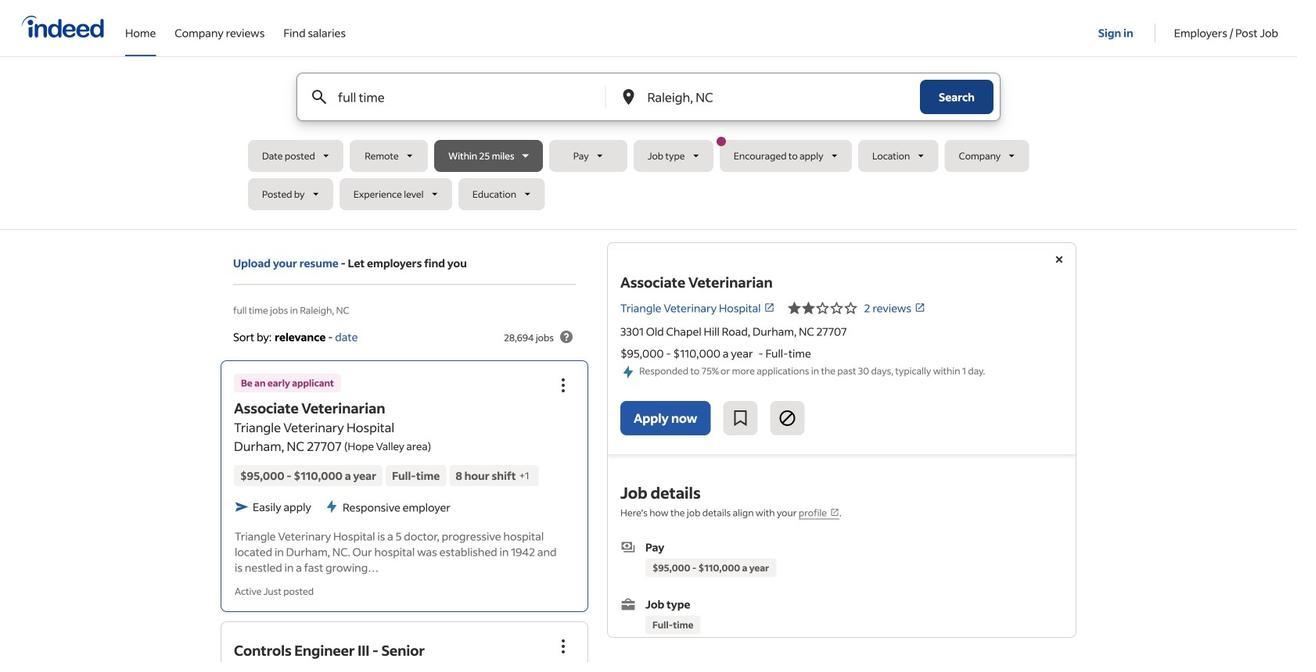 Task type: describe. For each thing, give the bounding box(es) containing it.
close job details image
[[1050, 250, 1069, 269]]

not interested image
[[778, 409, 797, 428]]

Edit location text field
[[644, 74, 889, 120]]



Task type: locate. For each thing, give the bounding box(es) containing it.
2 out of 5 stars. link to 2 reviews company ratings (opens in a new tab) image
[[915, 303, 926, 313]]

2 out of 5 stars image
[[787, 299, 858, 318]]

help icon image
[[557, 328, 576, 347]]

job actions for controls engineer iii - senior is collapsed image
[[554, 638, 573, 656]]

triangle veterinary hospital (opens in a new tab) image
[[764, 303, 775, 313]]

search: Job title, keywords, or company text field
[[335, 74, 579, 120]]

job preferences (opens in a new window) image
[[830, 508, 839, 518]]

job actions for associate veterinarian is collapsed image
[[554, 376, 573, 395]]

save this job image
[[731, 409, 750, 428]]

None search field
[[248, 73, 1049, 217]]



Task type: vqa. For each thing, say whether or not it's contained in the screenshot.
3.1 out of 5 stars image
no



